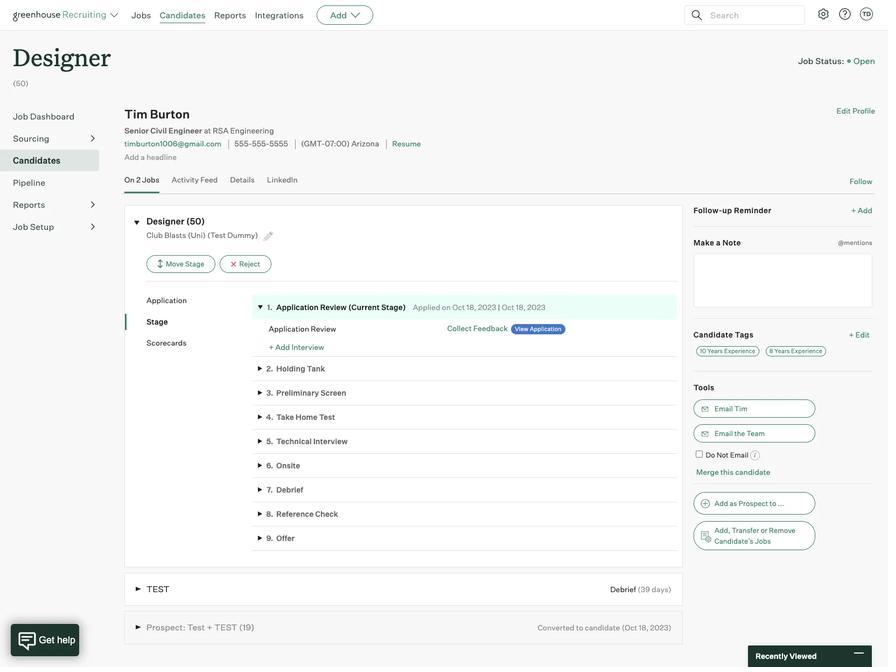 Task type: describe. For each thing, give the bounding box(es) containing it.
application right view
[[530, 326, 562, 333]]

add as prospect to ...
[[715, 500, 785, 508]]

job for job setup
[[13, 222, 28, 232]]

senior
[[125, 126, 149, 136]]

+ for + edit
[[850, 330, 855, 339]]

not
[[717, 451, 729, 460]]

tim inside tim burton senior civil engineer at rsa engineering
[[125, 107, 148, 121]]

5555
[[270, 139, 288, 149]]

td
[[863, 10, 872, 18]]

1 horizontal spatial test
[[215, 623, 238, 633]]

1 horizontal spatial 18,
[[516, 303, 526, 312]]

do not email
[[706, 451, 749, 460]]

dummy)
[[228, 231, 258, 240]]

setup
[[30, 222, 54, 232]]

prospect
[[739, 500, 769, 508]]

application review
[[269, 324, 336, 334]]

+ for + add
[[852, 206, 857, 215]]

tim burton senior civil engineer at rsa engineering
[[125, 107, 274, 136]]

converted to candidate (oct 18, 2023)
[[538, 624, 672, 633]]

8 years experience
[[770, 348, 823, 355]]

8 years experience link
[[766, 347, 827, 357]]

0 vertical spatial debrief
[[277, 486, 304, 495]]

job dashboard link
[[13, 110, 95, 123]]

2 555- from the left
[[252, 139, 270, 149]]

(19)
[[239, 623, 255, 633]]

reject
[[240, 260, 260, 268]]

edit profile link
[[837, 106, 876, 115]]

add,
[[715, 527, 731, 535]]

1. application review (current stage)
[[267, 303, 406, 312]]

sourcing
[[13, 133, 49, 144]]

8
[[770, 348, 774, 355]]

add as prospect to ... button
[[694, 493, 816, 515]]

timburton1006@gmail.com link
[[125, 139, 222, 148]]

details link
[[230, 175, 255, 191]]

job dashboard
[[13, 111, 75, 122]]

reminder
[[735, 206, 772, 215]]

to inside add as prospect to ... button
[[770, 500, 777, 508]]

stage)
[[382, 303, 406, 312]]

1 horizontal spatial (50)
[[186, 216, 205, 227]]

@mentions
[[839, 239, 873, 247]]

profile
[[853, 106, 876, 115]]

designer link
[[13, 30, 111, 75]]

Search text field
[[708, 7, 796, 23]]

2 2023 from the left
[[528, 303, 546, 312]]

1 vertical spatial edit
[[856, 330, 871, 339]]

email the team
[[715, 429, 766, 438]]

10
[[701, 348, 707, 355]]

1 vertical spatial reports link
[[13, 198, 95, 211]]

candidate tags
[[694, 330, 754, 339]]

tools
[[694, 383, 715, 392]]

move stage button
[[147, 256, 216, 273]]

prospect: test + test (19)
[[147, 623, 255, 633]]

7. debrief
[[267, 486, 304, 495]]

scorecards link
[[147, 338, 253, 349]]

prospect:
[[147, 623, 186, 633]]

2. holding tank
[[267, 364, 325, 373]]

job status:
[[799, 55, 845, 66]]

engineer
[[169, 126, 202, 136]]

0 vertical spatial edit
[[837, 106, 852, 115]]

0 vertical spatial reports
[[214, 10, 247, 20]]

burton
[[150, 107, 190, 121]]

follow-up reminder
[[694, 206, 772, 215]]

email tim button
[[694, 400, 816, 418]]

2 oct from the left
[[502, 303, 515, 312]]

onsite
[[277, 461, 300, 470]]

0 horizontal spatial reports
[[13, 200, 45, 210]]

remove
[[770, 527, 796, 535]]

add for add
[[331, 10, 347, 20]]

1 horizontal spatial candidates
[[160, 10, 206, 20]]

follow-
[[694, 206, 723, 215]]

6.
[[267, 461, 274, 470]]

0 horizontal spatial test
[[147, 584, 170, 595]]

1 vertical spatial candidates link
[[13, 154, 95, 167]]

0 vertical spatial (50)
[[13, 79, 29, 88]]

5. technical interview
[[267, 437, 348, 446]]

view application
[[515, 326, 562, 333]]

on 2 jobs link
[[125, 175, 160, 191]]

view
[[515, 326, 529, 333]]

+ for + add interview
[[269, 343, 274, 352]]

add, transfer or remove candidate's jobs
[[715, 527, 796, 546]]

...
[[779, 500, 785, 508]]

(uni)
[[188, 231, 206, 240]]

activity
[[172, 175, 199, 184]]

integrations link
[[255, 10, 304, 20]]

7.
[[267, 486, 273, 495]]

follow
[[850, 177, 873, 186]]

+ add
[[852, 206, 873, 215]]

applied
[[413, 303, 441, 312]]

engineering
[[230, 126, 274, 136]]

td button
[[859, 5, 876, 23]]

1 555- from the left
[[235, 139, 252, 149]]

days)
[[652, 585, 672, 594]]

stage inside move stage button
[[185, 260, 205, 268]]

take
[[277, 413, 294, 422]]

view application link
[[512, 325, 566, 335]]

linkedin link
[[267, 175, 298, 191]]

job for job status:
[[799, 55, 814, 66]]

feed
[[201, 175, 218, 184]]

headline
[[147, 152, 177, 162]]

offer
[[277, 534, 295, 543]]

0 horizontal spatial 18,
[[467, 303, 477, 312]]

resume
[[393, 139, 421, 148]]

interview for + add interview
[[292, 343, 325, 352]]

job for job dashboard
[[13, 111, 28, 122]]

check
[[315, 510, 338, 519]]

tags
[[736, 330, 754, 339]]

integrations
[[255, 10, 304, 20]]

designer for designer (50)
[[147, 216, 185, 227]]



Task type: locate. For each thing, give the bounding box(es) containing it.
a left headline
[[141, 152, 145, 162]]

2
[[136, 175, 141, 184]]

2 vertical spatial email
[[731, 451, 749, 460]]

1 horizontal spatial reports link
[[214, 10, 247, 20]]

resume link
[[393, 139, 421, 148]]

candidates
[[160, 10, 206, 20], [13, 155, 61, 166]]

candidate
[[694, 330, 734, 339]]

0 vertical spatial candidate
[[736, 468, 771, 477]]

candidates link right the jobs link
[[160, 10, 206, 20]]

0 vertical spatial job
[[799, 55, 814, 66]]

application link
[[147, 295, 253, 306]]

a for add
[[141, 152, 145, 162]]

18, up collect feedback
[[467, 303, 477, 312]]

6. onsite
[[267, 461, 300, 470]]

application up + add interview link
[[269, 324, 309, 334]]

interview down application review
[[292, 343, 325, 352]]

make
[[694, 238, 715, 247]]

Do Not Email checkbox
[[696, 451, 703, 458]]

add a headline
[[125, 152, 177, 162]]

1 vertical spatial interview
[[314, 437, 348, 446]]

07:00)
[[325, 139, 350, 149]]

review left (current
[[320, 303, 347, 312]]

jobs
[[132, 10, 151, 20], [142, 175, 160, 184], [756, 537, 772, 546]]

stage up scorecards
[[147, 317, 168, 326]]

screen
[[321, 389, 347, 398]]

0 horizontal spatial years
[[708, 348, 724, 355]]

email inside button
[[715, 429, 734, 438]]

years for 10
[[708, 348, 724, 355]]

add, transfer or remove candidate's jobs button
[[694, 522, 816, 551]]

sourcing link
[[13, 132, 95, 145]]

collect feedback
[[448, 324, 508, 333]]

1 horizontal spatial designer
[[147, 216, 185, 227]]

application
[[147, 296, 187, 305], [277, 303, 319, 312], [269, 324, 309, 334], [530, 326, 562, 333]]

10 years experience
[[701, 348, 756, 355]]

0 horizontal spatial oct
[[453, 303, 465, 312]]

test left (19)
[[215, 623, 238, 633]]

edit profile
[[837, 106, 876, 115]]

1 vertical spatial test
[[215, 623, 238, 633]]

edit
[[837, 106, 852, 115], [856, 330, 871, 339]]

make a note
[[694, 238, 742, 247]]

2 vertical spatial jobs
[[756, 537, 772, 546]]

email left the
[[715, 429, 734, 438]]

converted
[[538, 624, 575, 633]]

+ add interview
[[269, 343, 325, 352]]

2.
[[267, 364, 274, 373]]

job inside 'link'
[[13, 111, 28, 122]]

reports down "pipeline"
[[13, 200, 45, 210]]

interview
[[292, 343, 325, 352], [314, 437, 348, 446]]

up
[[723, 206, 733, 215]]

as
[[730, 500, 738, 508]]

tim up the
[[735, 405, 748, 413]]

0 vertical spatial candidates
[[160, 10, 206, 20]]

a left note
[[717, 238, 721, 247]]

0 vertical spatial interview
[[292, 343, 325, 352]]

designer up the blasts
[[147, 216, 185, 227]]

0 horizontal spatial experience
[[725, 348, 756, 355]]

add for add as prospect to ...
[[715, 500, 729, 508]]

review down 1. application review (current stage)
[[311, 324, 336, 334]]

on 2 jobs
[[125, 175, 160, 184]]

oct right on
[[453, 303, 465, 312]]

9. offer
[[267, 534, 295, 543]]

jobs inside add, transfer or remove candidate's jobs
[[756, 537, 772, 546]]

1 years from the left
[[708, 348, 724, 355]]

1 vertical spatial email
[[715, 429, 734, 438]]

years right 8
[[775, 348, 791, 355]]

details
[[230, 175, 255, 184]]

add
[[331, 10, 347, 20], [125, 152, 139, 162], [859, 206, 873, 215], [276, 343, 290, 352], [715, 500, 729, 508]]

+ edit
[[850, 330, 871, 339]]

1 vertical spatial job
[[13, 111, 28, 122]]

status:
[[816, 55, 845, 66]]

collect
[[448, 324, 472, 333]]

this
[[721, 468, 734, 477]]

8.
[[266, 510, 274, 519]]

1 vertical spatial test
[[187, 623, 205, 633]]

designer for designer
[[13, 41, 111, 73]]

recently
[[756, 652, 789, 662]]

0 vertical spatial review
[[320, 303, 347, 312]]

1 horizontal spatial years
[[775, 348, 791, 355]]

2023 up view application
[[528, 303, 546, 312]]

oct right |
[[502, 303, 515, 312]]

configure image
[[818, 8, 831, 20]]

do
[[706, 451, 716, 460]]

job left status: at the right top of page
[[799, 55, 814, 66]]

experience for 10 years experience
[[725, 348, 756, 355]]

years right 10
[[708, 348, 724, 355]]

1 vertical spatial stage
[[147, 317, 168, 326]]

stage inside stage link
[[147, 317, 168, 326]]

4.
[[266, 413, 274, 422]]

designer (50)
[[147, 216, 205, 227]]

add inside popup button
[[331, 10, 347, 20]]

1 oct from the left
[[453, 303, 465, 312]]

0 horizontal spatial 2023
[[478, 303, 497, 312]]

0 vertical spatial tim
[[125, 107, 148, 121]]

1 vertical spatial reports
[[13, 200, 45, 210]]

candidates right the jobs link
[[160, 10, 206, 20]]

1 horizontal spatial candidate
[[736, 468, 771, 477]]

1 vertical spatial (50)
[[186, 216, 205, 227]]

0 horizontal spatial tim
[[125, 107, 148, 121]]

0 vertical spatial jobs
[[132, 10, 151, 20]]

8. reference check
[[266, 510, 338, 519]]

1 vertical spatial review
[[311, 324, 336, 334]]

0 horizontal spatial edit
[[837, 106, 852, 115]]

0 horizontal spatial test
[[187, 623, 205, 633]]

experience right 8
[[792, 348, 823, 355]]

email up email the team
[[715, 405, 734, 413]]

candidate for this
[[736, 468, 771, 477]]

2023 left |
[[478, 303, 497, 312]]

10 years experience link
[[697, 347, 760, 357]]

1 horizontal spatial debrief
[[611, 585, 637, 594]]

0 horizontal spatial stage
[[147, 317, 168, 326]]

None text field
[[694, 254, 873, 308]]

|
[[498, 303, 501, 312]]

1 vertical spatial tim
[[735, 405, 748, 413]]

reports left integrations
[[214, 10, 247, 20]]

1.
[[267, 303, 273, 312]]

18, right |
[[516, 303, 526, 312]]

1 horizontal spatial edit
[[856, 330, 871, 339]]

add for add a headline
[[125, 152, 139, 162]]

18,
[[467, 303, 477, 312], [516, 303, 526, 312], [639, 624, 649, 633]]

job up sourcing on the top left
[[13, 111, 28, 122]]

pipeline
[[13, 177, 45, 188]]

designer down greenhouse recruiting 'image'
[[13, 41, 111, 73]]

1 2023 from the left
[[478, 303, 497, 312]]

0 horizontal spatial candidates link
[[13, 154, 95, 167]]

blasts
[[165, 231, 186, 240]]

arizona
[[352, 139, 380, 149]]

experience for 8 years experience
[[792, 348, 823, 355]]

test up 'prospect:'
[[147, 584, 170, 595]]

email the team button
[[694, 425, 816, 443]]

test right 'prospect:'
[[187, 623, 205, 633]]

0 vertical spatial stage
[[185, 260, 205, 268]]

email for email tim
[[715, 405, 734, 413]]

1 horizontal spatial a
[[717, 238, 721, 247]]

email right not
[[731, 451, 749, 460]]

0 vertical spatial candidates link
[[160, 10, 206, 20]]

0 horizontal spatial designer
[[13, 41, 111, 73]]

2 experience from the left
[[792, 348, 823, 355]]

experience down tags
[[725, 348, 756, 355]]

add inside button
[[715, 500, 729, 508]]

2 vertical spatial job
[[13, 222, 28, 232]]

1 horizontal spatial oct
[[502, 303, 515, 312]]

scorecards
[[147, 339, 187, 348]]

team
[[747, 429, 766, 438]]

move
[[166, 260, 184, 268]]

technical
[[277, 437, 312, 446]]

(current
[[349, 303, 380, 312]]

18, right "(oct"
[[639, 624, 649, 633]]

1 horizontal spatial reports
[[214, 10, 247, 20]]

(50) up the (uni)
[[186, 216, 205, 227]]

open
[[854, 55, 876, 66]]

+
[[852, 206, 857, 215], [850, 330, 855, 339], [269, 343, 274, 352], [207, 623, 213, 633]]

greenhouse recruiting image
[[13, 9, 110, 22]]

0 vertical spatial reports link
[[214, 10, 247, 20]]

application down move
[[147, 296, 187, 305]]

2023)
[[651, 624, 672, 633]]

candidate right 'this'
[[736, 468, 771, 477]]

experience
[[725, 348, 756, 355], [792, 348, 823, 355]]

reports link up the job setup link
[[13, 198, 95, 211]]

collect feedback link
[[448, 324, 508, 333]]

5.
[[267, 437, 274, 446]]

1 horizontal spatial tim
[[735, 405, 748, 413]]

home
[[296, 413, 318, 422]]

(50) up "job dashboard"
[[13, 79, 29, 88]]

1 vertical spatial jobs
[[142, 175, 160, 184]]

debrief (39 days)
[[611, 585, 672, 594]]

2 years from the left
[[775, 348, 791, 355]]

1 horizontal spatial stage
[[185, 260, 205, 268]]

1 vertical spatial designer
[[147, 216, 185, 227]]

dashboard
[[30, 111, 75, 122]]

email inside "email tim" 'button'
[[715, 405, 734, 413]]

debrief left (39
[[611, 585, 637, 594]]

0 horizontal spatial debrief
[[277, 486, 304, 495]]

3. preliminary screen
[[267, 389, 347, 398]]

0 vertical spatial to
[[770, 500, 777, 508]]

interview down home
[[314, 437, 348, 446]]

years
[[708, 348, 724, 355], [775, 348, 791, 355]]

0 vertical spatial a
[[141, 152, 145, 162]]

candidate for to
[[585, 624, 621, 633]]

0 horizontal spatial a
[[141, 152, 145, 162]]

rsa
[[213, 126, 229, 136]]

1 experience from the left
[[725, 348, 756, 355]]

0 horizontal spatial reports link
[[13, 198, 95, 211]]

job left the setup in the left top of the page
[[13, 222, 28, 232]]

reports link left integrations
[[214, 10, 247, 20]]

feedback
[[474, 324, 508, 333]]

0 horizontal spatial candidate
[[585, 624, 621, 633]]

tim inside 'button'
[[735, 405, 748, 413]]

1 vertical spatial a
[[717, 238, 721, 247]]

1 vertical spatial candidate
[[585, 624, 621, 633]]

preliminary
[[277, 389, 319, 398]]

1 vertical spatial to
[[577, 624, 584, 633]]

0 horizontal spatial to
[[577, 624, 584, 633]]

debrief right "7." on the bottom of the page
[[277, 486, 304, 495]]

application up application review
[[277, 303, 319, 312]]

years for 8
[[775, 348, 791, 355]]

debrief
[[277, 486, 304, 495], [611, 585, 637, 594]]

test right home
[[319, 413, 335, 422]]

a
[[141, 152, 145, 162], [717, 238, 721, 247]]

timburton1006@gmail.com
[[125, 139, 222, 148]]

0 vertical spatial test
[[147, 584, 170, 595]]

tim up senior
[[125, 107, 148, 121]]

1 horizontal spatial candidates link
[[160, 10, 206, 20]]

interview for 5. technical interview
[[314, 437, 348, 446]]

1 vertical spatial debrief
[[611, 585, 637, 594]]

candidate left "(oct"
[[585, 624, 621, 633]]

email for email the team
[[715, 429, 734, 438]]

test
[[147, 584, 170, 595], [215, 623, 238, 633]]

tank
[[307, 364, 325, 373]]

0 horizontal spatial candidates
[[13, 155, 61, 166]]

pipeline link
[[13, 176, 95, 189]]

to left ...
[[770, 500, 777, 508]]

a for make
[[717, 238, 721, 247]]

0 vertical spatial test
[[319, 413, 335, 422]]

job setup
[[13, 222, 54, 232]]

(39
[[638, 585, 651, 594]]

candidates down sourcing on the top left
[[13, 155, 61, 166]]

candidates link up pipeline link
[[13, 154, 95, 167]]

1 horizontal spatial 2023
[[528, 303, 546, 312]]

to
[[770, 500, 777, 508], [577, 624, 584, 633]]

0 vertical spatial designer
[[13, 41, 111, 73]]

1 horizontal spatial to
[[770, 500, 777, 508]]

0 horizontal spatial (50)
[[13, 79, 29, 88]]

2 horizontal spatial 18,
[[639, 624, 649, 633]]

to right converted
[[577, 624, 584, 633]]

stage right move
[[185, 260, 205, 268]]

1 horizontal spatial test
[[319, 413, 335, 422]]

1 horizontal spatial experience
[[792, 348, 823, 355]]

recently viewed
[[756, 652, 818, 662]]

activity feed link
[[172, 175, 218, 191]]

1 vertical spatial candidates
[[13, 155, 61, 166]]

club
[[147, 231, 163, 240]]

0 vertical spatial email
[[715, 405, 734, 413]]



Task type: vqa. For each thing, say whether or not it's contained in the screenshot.


